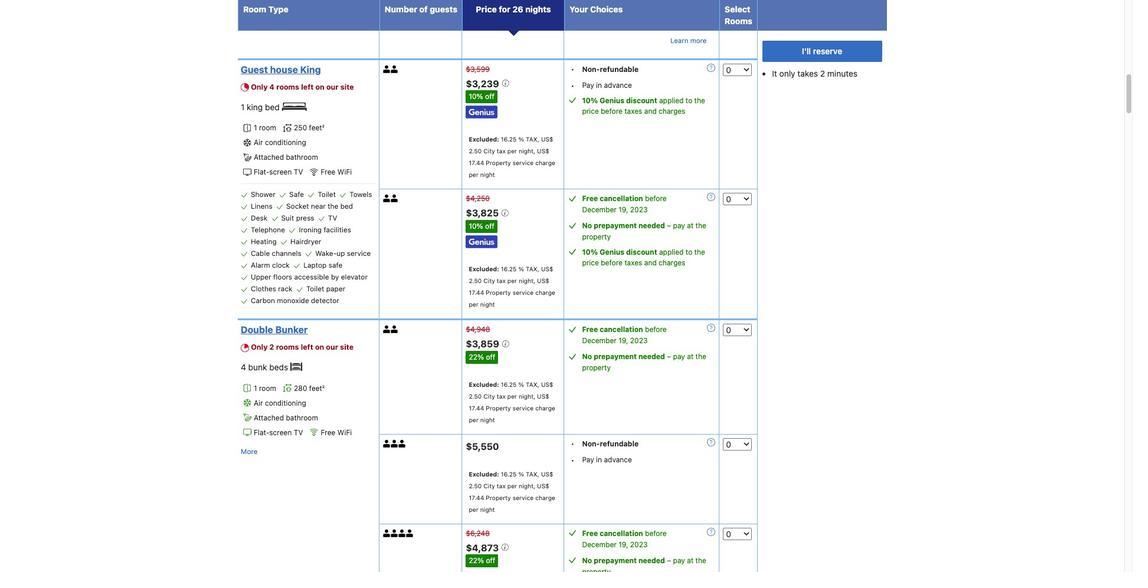 Task type: describe. For each thing, give the bounding box(es) containing it.
tax for $3,239
[[497, 148, 506, 155]]

property for $4,873
[[582, 568, 611, 573]]

2 • from the top
[[571, 81, 575, 90]]

left for house
[[301, 83, 314, 91]]

desk
[[251, 214, 268, 223]]

laptop safe
[[304, 261, 343, 270]]

wake-up service
[[315, 249, 371, 258]]

2 vertical spatial 2
[[270, 343, 274, 352]]

shower
[[251, 190, 276, 199]]

ironing facilities
[[299, 226, 351, 235]]

it only takes 2 minutes
[[773, 68, 858, 79]]

on for guest house king
[[316, 83, 325, 91]]

$3,239
[[466, 78, 502, 89]]

1 king bed
[[241, 102, 282, 112]]

16.25 % tax, us$ 2.50 city tax per night, us$ 17.44 property service charge per night for $3,825
[[469, 266, 556, 308]]

alarm clock
[[251, 261, 290, 270]]

4 excluded: from the top
[[469, 471, 499, 478]]

clothes rack
[[251, 285, 293, 294]]

only 4 rooms left on our site
[[251, 83, 354, 91]]

monoxide
[[277, 297, 309, 305]]

applied for fourth more details on meals and payment options icon from the bottom of the page
[[660, 248, 684, 257]]

4 night from the top
[[480, 506, 495, 513]]

1 more from the top
[[241, 23, 257, 31]]

no prepayment needed for $3,825
[[582, 222, 665, 231]]

select rooms
[[725, 4, 753, 26]]

2 property from the top
[[582, 364, 611, 373]]

city for $3,859
[[484, 393, 495, 400]]

before december 19, 2023 for $4,873
[[582, 529, 667, 550]]

bunk image
[[291, 363, 302, 372]]

– pay at the property for $4,873
[[582, 557, 707, 573]]

2.50 for $3,825
[[469, 278, 482, 285]]

safe
[[289, 190, 304, 199]]

pay in advance for second more details on meals and payment options icon from the bottom
[[582, 456, 632, 465]]

1 for double
[[254, 384, 257, 393]]

1 room for double
[[254, 384, 276, 393]]

charges for fourth more details on meals and payment options icon from the bottom of the page
[[659, 259, 686, 268]]

needed for $4,873
[[639, 557, 665, 565]]

charge for $3,825
[[536, 289, 556, 297]]

4 16.25 % tax, us$ 2.50 city tax per night, us$ 17.44 property service charge per night from the top
[[469, 471, 556, 513]]

more
[[691, 36, 707, 44]]

linens
[[251, 202, 273, 211]]

22% off for $3,859
[[469, 353, 496, 362]]

up
[[337, 249, 345, 258]]

facilities
[[324, 226, 351, 235]]

2 needed from the top
[[639, 353, 665, 361]]

3 • from the top
[[571, 440, 575, 449]]

carbon
[[251, 297, 275, 305]]

tv down 280
[[294, 429, 303, 437]]

wifi for guest house king
[[338, 168, 352, 177]]

your choices
[[570, 4, 623, 14]]

250
[[294, 124, 307, 132]]

our for guest house king
[[327, 83, 339, 91]]

$4,948
[[466, 325, 490, 334]]

select
[[725, 4, 751, 14]]

in for second more details on meals and payment options icon from the bottom
[[596, 456, 602, 465]]

16.25 for $3,859
[[501, 381, 517, 388]]

paper
[[326, 285, 346, 294]]

2 cancellation from the top
[[600, 325, 643, 334]]

advance for more details on meals and payment options image
[[604, 81, 632, 90]]

room for guest
[[259, 124, 276, 132]]

air for double
[[254, 399, 263, 408]]

modifications
[[587, 2, 625, 9]]

4 property from the top
[[486, 495, 511, 502]]

only for guest
[[251, 83, 268, 91]]

i'll reserve button
[[763, 41, 883, 62]]

1 vertical spatial 4
[[241, 363, 246, 373]]

attached for guest
[[254, 153, 284, 162]]

2 at from the top
[[687, 353, 694, 361]]

4 bunk beds
[[241, 363, 291, 373]]

upper
[[251, 273, 271, 282]]

more details on meals and payment options image
[[708, 64, 716, 72]]

channels
[[272, 249, 302, 258]]

before for fourth more details on meals and payment options icon from the bottom of the page
[[645, 195, 667, 203]]

carbon monoxide detector
[[251, 297, 339, 305]]

toilet for toilet paper
[[306, 285, 324, 294]]

2 december from the top
[[582, 337, 617, 346]]

charges for more details on meals and payment options image
[[659, 107, 686, 116]]

elevator
[[341, 273, 368, 282]]

tv right type
[[294, 10, 303, 19]]

2 more from the top
[[241, 447, 258, 456]]

4 17.44 from the top
[[469, 495, 484, 502]]

2 more details on meals and payment options image from the top
[[708, 324, 716, 333]]

prepayment for $3,825
[[594, 222, 637, 231]]

price for 26 nights
[[476, 4, 551, 14]]

2 prepayment from the top
[[594, 353, 637, 361]]

$4,873
[[466, 543, 501, 553]]

safe
[[329, 261, 343, 270]]

rooms
[[725, 16, 753, 26]]

wake-
[[315, 249, 337, 258]]

it
[[773, 68, 778, 79]]

2 no prepayment needed from the top
[[582, 353, 665, 361]]

number of guests
[[385, 4, 458, 14]]

tax, for $3,825
[[526, 266, 540, 273]]

2 before december 19, 2023 from the top
[[582, 325, 667, 346]]

price
[[476, 4, 497, 14]]

250 feet²
[[294, 124, 325, 132]]

no for third more details on meals and payment options icon from the bottom
[[582, 353, 592, 361]]

10% off. you're getting a reduced rate because this property is offering a discount.. element for $3,825
[[466, 220, 498, 233]]

2.50 for $3,239
[[469, 148, 482, 155]]

guest
[[241, 64, 268, 75]]

$4,250
[[466, 195, 490, 203]]

confirmed
[[577, 11, 607, 18]]

1 vertical spatial 2
[[821, 68, 826, 79]]

2 19, from the top
[[619, 337, 629, 346]]

1 for guest
[[254, 124, 257, 132]]

learn
[[671, 36, 689, 44]]

night, for $3,239
[[519, 148, 536, 155]]

by
[[331, 273, 339, 282]]

no inside no modifications confirmed within 2 minutes
[[577, 2, 585, 9]]

double bunker link
[[241, 324, 373, 336]]

1 more details on meals and payment options image from the top
[[708, 193, 716, 202]]

flat- for double
[[254, 429, 269, 437]]

tv up safe
[[294, 168, 303, 177]]

4 % from the top
[[519, 471, 524, 478]]

number
[[385, 4, 418, 14]]

$5,550
[[466, 441, 499, 452]]

laptop
[[304, 261, 327, 270]]

22% off. you're getting a reduced rate because this property is offering a discount.. element for $4,873
[[466, 555, 498, 568]]

tax for $3,825
[[497, 278, 506, 285]]

cancellation for $4,873
[[600, 529, 643, 538]]

service for $3,859
[[513, 405, 534, 412]]

air conditioning for house
[[254, 138, 306, 147]]

free for third more details on meals and payment options icon from the bottom
[[582, 325, 598, 334]]

house
[[270, 64, 298, 75]]

king
[[247, 102, 263, 112]]

16.25 % tax, us$ 2.50 city tax per night, us$ 17.44 property service charge per night for $3,239
[[469, 136, 556, 179]]

0 vertical spatial 1
[[241, 102, 245, 112]]

prepayment for $4,873
[[594, 557, 637, 565]]

within
[[609, 11, 626, 18]]

minutes inside no modifications confirmed within 2 minutes
[[633, 11, 655, 18]]

22% for $3,859
[[469, 353, 484, 362]]

refundable for second more details on meals and payment options icon from the bottom
[[600, 440, 639, 449]]

takes
[[798, 68, 818, 79]]

1 flat-screen tv from the top
[[254, 10, 303, 19]]

free for fourth more details on meals and payment options icon from the bottom of the page
[[582, 195, 598, 203]]

more link
[[241, 446, 258, 458]]

accessible
[[294, 273, 329, 282]]

non-refundable for more details on meals and payment options image
[[582, 65, 639, 74]]

ironing
[[299, 226, 322, 235]]

2 – pay at the property from the top
[[582, 353, 707, 373]]

double bunker
[[241, 325, 308, 336]]

detector
[[311, 297, 339, 305]]

night for $3,239
[[480, 172, 495, 179]]

nights
[[526, 4, 551, 14]]

pay for $3,825
[[674, 222, 685, 231]]

2 price from the top
[[582, 259, 599, 268]]

refundable for more details on meals and payment options image
[[600, 65, 639, 74]]

only
[[780, 68, 796, 79]]

service for $3,239
[[513, 160, 534, 167]]

rooms for house
[[276, 83, 299, 91]]

press
[[296, 214, 314, 223]]

tax for $3,859
[[497, 393, 506, 400]]

$3,599
[[466, 65, 490, 74]]

4 night, from the top
[[519, 483, 536, 490]]

bunker
[[276, 325, 308, 336]]

1 flat- from the top
[[254, 10, 269, 19]]

suit press
[[281, 214, 314, 223]]

and for more details on meals and payment options image
[[645, 107, 657, 116]]

free cancellation for $4,873
[[582, 529, 643, 538]]

4 tax from the top
[[497, 483, 506, 490]]

2.50 for $3,859
[[469, 393, 482, 400]]

1 horizontal spatial minutes
[[828, 68, 858, 79]]

upper floors accessible by elevator
[[251, 273, 368, 282]]

pay for more details on meals and payment options image
[[582, 81, 594, 90]]

toilet paper
[[306, 285, 346, 294]]

2 pay from the top
[[674, 353, 685, 361]]

2023 for $4,873
[[631, 541, 648, 550]]

for
[[499, 4, 511, 14]]

3 more details on meals and payment options image from the top
[[708, 439, 716, 447]]

at for $4,873
[[687, 557, 694, 565]]

telephone
[[251, 226, 285, 235]]

feet² for double bunker
[[309, 384, 325, 393]]

1 screen from the top
[[269, 10, 292, 19]]

1 price from the top
[[582, 107, 599, 116]]

applied for more details on meals and payment options image
[[660, 96, 684, 105]]

of
[[420, 4, 428, 14]]

free for fourth more details on meals and payment options icon from the top
[[582, 529, 598, 538]]

$3,825
[[466, 208, 501, 219]]

4 2.50 from the top
[[469, 483, 482, 490]]

heating
[[251, 238, 277, 246]]

22% for $4,873
[[469, 557, 484, 566]]

tv up facilities
[[328, 214, 337, 223]]

1 10% genius discount from the top
[[582, 96, 658, 105]]

280
[[294, 384, 307, 393]]

king
[[300, 64, 321, 75]]

280 feet²
[[294, 384, 325, 393]]



Task type: vqa. For each thing, say whether or not it's contained in the screenshot.
Clean
no



Task type: locate. For each thing, give the bounding box(es) containing it.
1 vertical spatial room
[[259, 384, 276, 393]]

applied
[[660, 96, 684, 105], [660, 248, 684, 257]]

our
[[327, 83, 339, 91], [326, 343, 338, 352]]

off for 10% off. you're getting a reduced rate because this property is offering a discount.. element related to $3,239
[[485, 92, 495, 101]]

us$
[[541, 136, 554, 143], [537, 148, 550, 155], [541, 266, 554, 273], [537, 278, 550, 285], [541, 381, 554, 388], [537, 393, 550, 400], [541, 471, 554, 478], [537, 483, 550, 490]]

1 16.25 % tax, us$ 2.50 city tax per night, us$ 17.44 property service charge per night from the top
[[469, 136, 556, 179]]

1 pay in advance from the top
[[582, 81, 632, 90]]

cable
[[251, 249, 270, 258]]

1 10% off from the top
[[469, 92, 495, 101]]

excluded: down $3,239
[[469, 136, 499, 143]]

discount
[[627, 96, 658, 105], [627, 248, 658, 257]]

22% off. you're getting a reduced rate because this property is offering a discount.. element for $3,859
[[466, 351, 498, 364]]

1 only from the top
[[251, 83, 268, 91]]

1 down king
[[254, 124, 257, 132]]

0 vertical spatial december
[[582, 206, 617, 215]]

feet² right 280
[[309, 384, 325, 393]]

1 vertical spatial bed
[[341, 202, 353, 211]]

1 vertical spatial 10% off
[[469, 222, 495, 231]]

pay
[[674, 222, 685, 231], [674, 353, 685, 361], [674, 557, 685, 565]]

3 screen from the top
[[269, 429, 292, 437]]

discount for more details on meals and payment options image
[[627, 96, 658, 105]]

off down "$4,873"
[[486, 557, 496, 566]]

2 conditioning from the top
[[265, 399, 306, 408]]

and
[[645, 107, 657, 116], [645, 259, 657, 268]]

1 tax from the top
[[497, 148, 506, 155]]

2 2023 from the top
[[631, 337, 648, 346]]

2 22% off from the top
[[469, 557, 496, 566]]

2 screen from the top
[[269, 168, 292, 177]]

1 1 room from the top
[[254, 124, 276, 132]]

1 left king
[[241, 102, 245, 112]]

occupancy image
[[391, 65, 399, 73], [383, 195, 391, 203], [391, 195, 399, 203], [383, 326, 391, 334], [383, 440, 391, 448], [391, 440, 399, 448], [383, 530, 391, 538], [399, 530, 406, 538], [406, 530, 414, 538]]

off
[[485, 92, 495, 101], [485, 222, 495, 231], [486, 353, 496, 362], [486, 557, 496, 566]]

0 vertical spatial 4
[[270, 83, 275, 91]]

1 vertical spatial – pay at the property
[[582, 353, 707, 373]]

10% off down $3,239
[[469, 92, 495, 101]]

before for third more details on meals and payment options icon from the bottom
[[645, 325, 667, 334]]

city for $3,239
[[484, 148, 495, 155]]

bed down towels
[[341, 202, 353, 211]]

0 vertical spatial genius
[[600, 96, 625, 105]]

december for $3,825
[[582, 206, 617, 215]]

26
[[513, 4, 524, 14]]

2 right the within
[[627, 11, 631, 18]]

22% off. you're getting a reduced rate because this property is offering a discount.. element down $3,859
[[466, 351, 498, 364]]

flat- up more link
[[254, 429, 269, 437]]

hairdryer
[[291, 238, 321, 246]]

air down 1 king bed
[[254, 138, 263, 147]]

2 free wifi from the top
[[321, 429, 352, 437]]

rack
[[278, 285, 293, 294]]

attached for double
[[254, 414, 284, 423]]

free
[[321, 168, 336, 177], [582, 195, 598, 203], [582, 325, 598, 334], [321, 429, 336, 437], [582, 529, 598, 538]]

1 vertical spatial air conditioning
[[254, 399, 306, 408]]

0 horizontal spatial 4
[[241, 363, 246, 373]]

tax,
[[526, 136, 540, 143], [526, 266, 540, 273], [526, 381, 540, 388], [526, 471, 540, 478]]

1 19, from the top
[[619, 206, 629, 215]]

free cancellation
[[582, 195, 643, 203], [582, 325, 643, 334], [582, 529, 643, 538]]

4 charge from the top
[[536, 495, 556, 502]]

1 vertical spatial free cancellation
[[582, 325, 643, 334]]

1 vertical spatial taxes
[[625, 259, 643, 268]]

site for double bunker
[[340, 343, 354, 352]]

17.44
[[469, 160, 484, 167], [469, 289, 484, 297], [469, 405, 484, 412], [469, 495, 484, 502]]

night up $5,550
[[480, 417, 495, 424]]

2 down double bunker
[[270, 343, 274, 352]]

air for guest
[[254, 138, 263, 147]]

1 our from the top
[[327, 83, 339, 91]]

in
[[596, 81, 602, 90], [596, 456, 602, 465]]

2 flat-screen tv from the top
[[254, 168, 303, 177]]

toilet up socket near the bed
[[318, 190, 336, 199]]

0 vertical spatial toilet
[[318, 190, 336, 199]]

1 vertical spatial 22% off. you're getting a reduced rate because this property is offering a discount.. element
[[466, 555, 498, 568]]

type
[[269, 4, 289, 14]]

3 night from the top
[[480, 417, 495, 424]]

night up $4,250
[[480, 172, 495, 179]]

3 2.50 from the top
[[469, 393, 482, 400]]

beds
[[269, 363, 288, 373]]

1 vertical spatial conditioning
[[265, 399, 306, 408]]

no for fourth more details on meals and payment options icon from the bottom of the page
[[582, 222, 592, 231]]

free wifi for guest house king
[[321, 168, 352, 177]]

property
[[582, 233, 611, 242], [582, 364, 611, 373], [582, 568, 611, 573]]

1 advance from the top
[[604, 81, 632, 90]]

0 vertical spatial bed
[[265, 102, 280, 112]]

left down double bunker link
[[301, 343, 313, 352]]

night up $6,248 at the bottom left
[[480, 506, 495, 513]]

0 vertical spatial charges
[[659, 107, 686, 116]]

learn more
[[671, 36, 707, 44]]

applied to the price before taxes and charges for fourth more details on meals and payment options icon from the bottom of the page
[[582, 248, 706, 268]]

applied to the price before taxes and charges
[[582, 96, 706, 116], [582, 248, 706, 268]]

flat- up guest
[[254, 10, 269, 19]]

0 vertical spatial attached bathroom
[[254, 153, 318, 162]]

0 vertical spatial before december 19, 2023
[[582, 195, 667, 215]]

bathroom down 250
[[286, 153, 318, 162]]

10% off for $3,825
[[469, 222, 495, 231]]

1 vertical spatial non-refundable
[[582, 440, 639, 449]]

1 % from the top
[[519, 136, 524, 143]]

advance for second more details on meals and payment options icon from the bottom
[[604, 456, 632, 465]]

free wifi
[[321, 168, 352, 177], [321, 429, 352, 437]]

10% off. you're getting a reduced rate because this property is offering a discount.. element for $3,239
[[466, 91, 498, 104]]

city up $4,250
[[484, 148, 495, 155]]

only for double
[[251, 343, 268, 352]]

2 charge from the top
[[536, 289, 556, 297]]

22% off for $4,873
[[469, 557, 496, 566]]

0 vertical spatial 19,
[[619, 206, 629, 215]]

1 vertical spatial flat-screen tv
[[254, 168, 303, 177]]

night for $3,859
[[480, 417, 495, 424]]

0 horizontal spatial minutes
[[633, 11, 655, 18]]

1 vertical spatial to
[[686, 248, 693, 257]]

0 vertical spatial refundable
[[600, 65, 639, 74]]

night
[[480, 172, 495, 179], [480, 301, 495, 308], [480, 417, 495, 424], [480, 506, 495, 513]]

in for more details on meals and payment options image
[[596, 81, 602, 90]]

0 vertical spatial free wifi
[[321, 168, 352, 177]]

bathroom for house
[[286, 153, 318, 162]]

1 vertical spatial december
[[582, 337, 617, 346]]

1 vertical spatial bathroom
[[286, 414, 318, 423]]

– pay at the property for $3,825
[[582, 222, 707, 242]]

at
[[687, 222, 694, 231], [687, 353, 694, 361], [687, 557, 694, 565]]

on for double bunker
[[315, 343, 324, 352]]

1 22% from the top
[[469, 353, 484, 362]]

1 air conditioning from the top
[[254, 138, 306, 147]]

screen for house
[[269, 168, 292, 177]]

1 down the bunk
[[254, 384, 257, 393]]

2 wifi from the top
[[338, 429, 352, 437]]

4 more details on meals and payment options image from the top
[[708, 528, 716, 537]]

left down guest house king link
[[301, 83, 314, 91]]

4 left the bunk
[[241, 363, 246, 373]]

1 free cancellation from the top
[[582, 195, 643, 203]]

city down $5,550
[[484, 483, 495, 490]]

1 charge from the top
[[536, 160, 556, 167]]

taxes for more details on meals and payment options image
[[625, 107, 643, 116]]

only down guest
[[251, 83, 268, 91]]

off for $4,873 "22% off. you're getting a reduced rate because this property is offering a discount.." element
[[486, 557, 496, 566]]

your
[[570, 4, 588, 14]]

1 charges from the top
[[659, 107, 686, 116]]

bed right king
[[265, 102, 280, 112]]

taxes for fourth more details on meals and payment options icon from the bottom of the page
[[625, 259, 643, 268]]

0 vertical spatial advance
[[604, 81, 632, 90]]

2 city from the top
[[484, 278, 495, 285]]

1 vertical spatial property
[[582, 364, 611, 373]]

3 – from the top
[[667, 557, 672, 565]]

rooms down house
[[276, 83, 299, 91]]

1 vertical spatial genius
[[600, 248, 625, 257]]

off for $3,825 10% off. you're getting a reduced rate because this property is offering a discount.. element
[[485, 222, 495, 231]]

2 vertical spatial no prepayment needed
[[582, 557, 665, 565]]

0 vertical spatial cancellation
[[600, 195, 643, 203]]

0 vertical spatial 2
[[627, 11, 631, 18]]

0 vertical spatial 22% off. you're getting a reduced rate because this property is offering a discount.. element
[[466, 351, 498, 364]]

site down double bunker link
[[340, 343, 354, 352]]

more details on meals and payment options image
[[708, 193, 716, 202], [708, 324, 716, 333], [708, 439, 716, 447], [708, 528, 716, 537]]

excluded: for $3,239
[[469, 136, 499, 143]]

3 pay from the top
[[674, 557, 685, 565]]

1 vertical spatial advance
[[604, 456, 632, 465]]

1 attached bathroom from the top
[[254, 153, 318, 162]]

before
[[601, 107, 623, 116], [645, 195, 667, 203], [601, 259, 623, 268], [645, 325, 667, 334], [645, 529, 667, 538]]

city up "$4,948"
[[484, 278, 495, 285]]

1 vertical spatial refundable
[[600, 440, 639, 449]]

22% off
[[469, 353, 496, 362], [469, 557, 496, 566]]

pay for $4,873
[[674, 557, 685, 565]]

air conditioning down 280
[[254, 399, 306, 408]]

night, for $3,825
[[519, 278, 536, 285]]

no modifications confirmed within 2 minutes
[[577, 2, 655, 18]]

pay for second more details on meals and payment options icon from the bottom
[[582, 456, 594, 465]]

alarm
[[251, 261, 270, 270]]

1 air from the top
[[254, 138, 263, 147]]

cancellation
[[600, 195, 643, 203], [600, 325, 643, 334], [600, 529, 643, 538]]

22% off. you're getting a reduced rate because this property is offering a discount.. element down "$4,873"
[[466, 555, 498, 568]]

1 22% off from the top
[[469, 353, 496, 362]]

attached bathroom
[[254, 153, 318, 162], [254, 414, 318, 423]]

on down double bunker link
[[315, 343, 324, 352]]

excluded: for $3,825
[[469, 266, 499, 273]]

3 no prepayment needed from the top
[[582, 557, 665, 565]]

% for $3,859
[[519, 381, 524, 388]]

1 night, from the top
[[519, 148, 536, 155]]

city up $5,550
[[484, 393, 495, 400]]

air conditioning
[[254, 138, 306, 147], [254, 399, 306, 408]]

2 refundable from the top
[[600, 440, 639, 449]]

near
[[311, 202, 326, 211]]

1 vertical spatial applied to the price before taxes and charges
[[582, 248, 706, 268]]

16.25 % tax, us$ 2.50 city tax per night, us$ 17.44 property service charge per night up $6,248 at the bottom left
[[469, 471, 556, 513]]

no prepayment needed
[[582, 222, 665, 231], [582, 353, 665, 361], [582, 557, 665, 565]]

2 vertical spatial –
[[667, 557, 672, 565]]

1 bathroom from the top
[[286, 153, 318, 162]]

1 vertical spatial and
[[645, 259, 657, 268]]

17.44 up "$4,948"
[[469, 289, 484, 297]]

charge for $3,859
[[536, 405, 556, 412]]

bathroom down 280
[[286, 414, 318, 423]]

free wifi for double bunker
[[321, 429, 352, 437]]

0 vertical spatial attached
[[254, 153, 284, 162]]

2 10% off. you're getting a reduced rate because this property is offering a discount.. element from the top
[[466, 220, 498, 233]]

2 tax, from the top
[[526, 266, 540, 273]]

1 applied from the top
[[660, 96, 684, 105]]

2 site from the top
[[340, 343, 354, 352]]

2 10% genius discount from the top
[[582, 248, 658, 257]]

occupancy image
[[383, 65, 391, 73], [391, 326, 399, 334], [399, 440, 406, 448], [391, 530, 399, 538]]

1 vertical spatial 2023
[[631, 337, 648, 346]]

1 17.44 from the top
[[469, 160, 484, 167]]

10% off. you're getting a reduced rate because this property is offering a discount.. element down $3,825
[[466, 220, 498, 233]]

refundable
[[600, 65, 639, 74], [600, 440, 639, 449]]

1 – from the top
[[667, 222, 672, 231]]

on
[[316, 83, 325, 91], [315, 343, 324, 352]]

conditioning down 280
[[265, 399, 306, 408]]

towels
[[350, 190, 372, 199]]

1 attached from the top
[[254, 153, 284, 162]]

left
[[301, 83, 314, 91], [301, 343, 313, 352]]

16.25 % tax, us$ 2.50 city tax per night, us$ 17.44 property service charge per night for $3,859
[[469, 381, 556, 424]]

feet² right 250
[[309, 124, 325, 132]]

service
[[513, 160, 534, 167], [347, 249, 371, 258], [513, 289, 534, 297], [513, 405, 534, 412], [513, 495, 534, 502]]

2 vertical spatial – pay at the property
[[582, 557, 707, 573]]

0 vertical spatial applied to the price before taxes and charges
[[582, 96, 706, 116]]

0 vertical spatial minutes
[[633, 11, 655, 18]]

1 in from the top
[[596, 81, 602, 90]]

room type
[[243, 4, 289, 14]]

4 tax, from the top
[[526, 471, 540, 478]]

3 19, from the top
[[619, 541, 629, 550]]

1 vertical spatial price
[[582, 259, 599, 268]]

0 vertical spatial non-
[[582, 65, 600, 74]]

3 flat-screen tv from the top
[[254, 429, 303, 437]]

2 right takes
[[821, 68, 826, 79]]

1 vertical spatial only
[[251, 343, 268, 352]]

2 vertical spatial cancellation
[[600, 529, 643, 538]]

0 vertical spatial 10% off. you're getting a reduced rate because this property is offering a discount.. element
[[466, 91, 498, 104]]

our down guest house king link
[[327, 83, 339, 91]]

our down double bunker link
[[326, 343, 338, 352]]

tax
[[497, 148, 506, 155], [497, 278, 506, 285], [497, 393, 506, 400], [497, 483, 506, 490]]

suit
[[281, 214, 294, 223]]

minutes right the within
[[633, 11, 655, 18]]

$6,248
[[466, 529, 490, 538]]

1 vertical spatial 10% genius discount
[[582, 248, 658, 257]]

2 vertical spatial property
[[582, 568, 611, 573]]

2 free cancellation from the top
[[582, 325, 643, 334]]

16.25
[[501, 136, 517, 143], [501, 266, 517, 273], [501, 381, 517, 388], [501, 471, 517, 478]]

2 vertical spatial prepayment
[[594, 557, 637, 565]]

1 vertical spatial site
[[340, 343, 354, 352]]

3 16.25 from the top
[[501, 381, 517, 388]]

flat-screen tv up more link
[[254, 429, 303, 437]]

attached bathroom down 250
[[254, 153, 318, 162]]

i'll reserve
[[802, 46, 843, 56]]

1 vertical spatial air
[[254, 399, 263, 408]]

2.50 down $5,550
[[469, 483, 482, 490]]

off down $3,859
[[486, 353, 496, 362]]

toilet down 'accessible'
[[306, 285, 324, 294]]

air
[[254, 138, 263, 147], [254, 399, 263, 408]]

conditioning for house
[[265, 138, 306, 147]]

air conditioning down 250
[[254, 138, 306, 147]]

minutes
[[633, 11, 655, 18], [828, 68, 858, 79]]

2 vertical spatial before december 19, 2023
[[582, 529, 667, 550]]

guests
[[430, 4, 458, 14]]

16.25 % tax, us$ 2.50 city tax per night, us$ 17.44 property service charge per night up $5,550
[[469, 381, 556, 424]]

property for $3,239
[[486, 160, 511, 167]]

2.50 up $5,550
[[469, 393, 482, 400]]

only 2 rooms left on our site
[[251, 343, 354, 352]]

22% off down "$4,873"
[[469, 557, 496, 566]]

1 feet² from the top
[[309, 124, 325, 132]]

1 pay from the top
[[674, 222, 685, 231]]

0 vertical spatial screen
[[269, 10, 292, 19]]

bathroom
[[286, 153, 318, 162], [286, 414, 318, 423]]

1 vertical spatial in
[[596, 456, 602, 465]]

0 vertical spatial air conditioning
[[254, 138, 306, 147]]

3 17.44 from the top
[[469, 405, 484, 412]]

4 16.25 from the top
[[501, 471, 517, 478]]

flat-screen tv
[[254, 10, 303, 19], [254, 168, 303, 177], [254, 429, 303, 437]]

1 vertical spatial 22% off
[[469, 557, 496, 566]]

2 genius from the top
[[600, 248, 625, 257]]

choices
[[591, 4, 623, 14]]

conditioning for bunker
[[265, 399, 306, 408]]

property for $3,825
[[486, 289, 511, 297]]

4 city from the top
[[484, 483, 495, 490]]

2 and from the top
[[645, 259, 657, 268]]

flat-screen tv up shower
[[254, 168, 303, 177]]

2 inside no modifications confirmed within 2 minutes
[[627, 11, 631, 18]]

16.25 for $3,239
[[501, 136, 517, 143]]

2 room from the top
[[259, 384, 276, 393]]

3 city from the top
[[484, 393, 495, 400]]

1 vertical spatial wifi
[[338, 429, 352, 437]]

screen
[[269, 10, 292, 19], [269, 168, 292, 177], [269, 429, 292, 437]]

16.25 % tax, us$ 2.50 city tax per night, us$ 17.44 property service charge per night up "$4,948"
[[469, 266, 556, 308]]

property up $5,550
[[486, 405, 511, 412]]

2 charges from the top
[[659, 259, 686, 268]]

0 vertical spatial room
[[259, 124, 276, 132]]

property up $6,248 at the bottom left
[[486, 495, 511, 502]]

2 vertical spatial december
[[582, 541, 617, 550]]

0 vertical spatial applied
[[660, 96, 684, 105]]

0 vertical spatial and
[[645, 107, 657, 116]]

0 vertical spatial at
[[687, 222, 694, 231]]

1 property from the top
[[582, 233, 611, 242]]

0 vertical spatial 22%
[[469, 353, 484, 362]]

room down 1 king bed
[[259, 124, 276, 132]]

night, for $3,859
[[519, 393, 536, 400]]

attached bathroom for bunker
[[254, 414, 318, 423]]

genius for fourth more details on meals and payment options icon from the bottom of the page
[[600, 248, 625, 257]]

% for $3,239
[[519, 136, 524, 143]]

bathroom for bunker
[[286, 414, 318, 423]]

to for more details on meals and payment options image
[[686, 96, 693, 105]]

genius for more details on meals and payment options image
[[600, 96, 625, 105]]

site for guest house king
[[341, 83, 354, 91]]

attached up shower
[[254, 153, 284, 162]]

2 pay from the top
[[582, 456, 594, 465]]

4 • from the top
[[571, 456, 575, 465]]

1 vertical spatial left
[[301, 343, 313, 352]]

2 vertical spatial screen
[[269, 429, 292, 437]]

2
[[627, 11, 631, 18], [821, 68, 826, 79], [270, 343, 274, 352]]

price
[[582, 107, 599, 116], [582, 259, 599, 268]]

1 vertical spatial discount
[[627, 248, 658, 257]]

0 vertical spatial 10% off
[[469, 92, 495, 101]]

– pay at the property
[[582, 222, 707, 242], [582, 353, 707, 373], [582, 557, 707, 573]]

2 16.25 from the top
[[501, 266, 517, 273]]

1 room for guest
[[254, 124, 276, 132]]

1 22% off. you're getting a reduced rate because this property is offering a discount.. element from the top
[[466, 351, 498, 364]]

2.50
[[469, 148, 482, 155], [469, 278, 482, 285], [469, 393, 482, 400], [469, 483, 482, 490]]

room down 4 bunk beds
[[259, 384, 276, 393]]

17.44 up $6,248 at the bottom left
[[469, 495, 484, 502]]

free wifi up towels
[[321, 168, 352, 177]]

at for $3,825
[[687, 222, 694, 231]]

2 discount from the top
[[627, 248, 658, 257]]

1 refundable from the top
[[600, 65, 639, 74]]

clothes
[[251, 285, 276, 294]]

bunk
[[248, 363, 267, 373]]

– for $3,825
[[667, 222, 672, 231]]

22%
[[469, 353, 484, 362], [469, 557, 484, 566]]

2 vertical spatial free cancellation
[[582, 529, 643, 538]]

1 room down 4 bunk beds
[[254, 384, 276, 393]]

1 horizontal spatial 2
[[627, 11, 631, 18]]

wifi for double bunker
[[338, 429, 352, 437]]

22% down "$4,873"
[[469, 557, 484, 566]]

17.44 up $4,250
[[469, 160, 484, 167]]

only down double
[[251, 343, 268, 352]]

0 vertical spatial non-refundable
[[582, 65, 639, 74]]

cable channels
[[251, 249, 302, 258]]

1 vertical spatial cancellation
[[600, 325, 643, 334]]

attached bathroom down 280
[[254, 414, 318, 423]]

room
[[259, 124, 276, 132], [259, 384, 276, 393]]

3 charge from the top
[[536, 405, 556, 412]]

10% off. you're getting a reduced rate because this property is offering a discount.. element
[[466, 91, 498, 104], [466, 220, 498, 233]]

city for $3,825
[[484, 278, 495, 285]]

night for $3,825
[[480, 301, 495, 308]]

0 vertical spatial –
[[667, 222, 672, 231]]

0 vertical spatial more
[[241, 23, 257, 31]]

1 horizontal spatial bed
[[341, 202, 353, 211]]

excluded: down $3,825
[[469, 266, 499, 273]]

2 – from the top
[[667, 353, 672, 361]]

pay in advance for more details on meals and payment options image
[[582, 81, 632, 90]]

excluded: down $5,550
[[469, 471, 499, 478]]

1 no prepayment needed from the top
[[582, 222, 665, 231]]

2 non-refundable from the top
[[582, 440, 639, 449]]

2 vertical spatial flat-screen tv
[[254, 429, 303, 437]]

discount for fourth more details on meals and payment options icon from the bottom of the page
[[627, 248, 658, 257]]

16.25 for $3,825
[[501, 266, 517, 273]]

off down $3,825
[[485, 222, 495, 231]]

property for $3,859
[[486, 405, 511, 412]]

attached bathroom for house
[[254, 153, 318, 162]]

1 vertical spatial non-
[[582, 440, 600, 449]]

property up $4,250
[[486, 160, 511, 167]]

flat- up shower
[[254, 168, 269, 177]]

off for "22% off. you're getting a reduced rate because this property is offering a discount.." element related to $3,859
[[486, 353, 496, 362]]

1 vertical spatial prepayment
[[594, 353, 637, 361]]

4 down guest house king on the left of the page
[[270, 83, 275, 91]]

rooms down 'bunker'
[[276, 343, 299, 352]]

double
[[241, 325, 273, 336]]

2.50 up $4,250
[[469, 148, 482, 155]]

19, for $3,825
[[619, 206, 629, 215]]

3 night, from the top
[[519, 393, 536, 400]]

10% off down $3,825
[[469, 222, 495, 231]]

22% down $3,859
[[469, 353, 484, 362]]

0 vertical spatial in
[[596, 81, 602, 90]]

0 vertical spatial 1 room
[[254, 124, 276, 132]]

0 vertical spatial 22% off
[[469, 353, 496, 362]]

taxes
[[625, 107, 643, 116], [625, 259, 643, 268]]

needed
[[639, 222, 665, 231], [639, 353, 665, 361], [639, 557, 665, 565]]

0 vertical spatial rooms
[[276, 83, 299, 91]]

flat-screen tv up guest house king on the left of the page
[[254, 10, 303, 19]]

1 vertical spatial toilet
[[306, 285, 324, 294]]

attached up more link
[[254, 414, 284, 423]]

air down the bunk
[[254, 399, 263, 408]]

on down king
[[316, 83, 325, 91]]

off down $3,239
[[485, 92, 495, 101]]

2.50 up "$4,948"
[[469, 278, 482, 285]]

socket near the bed
[[286, 202, 353, 211]]

0 vertical spatial our
[[327, 83, 339, 91]]

2 22% off. you're getting a reduced rate because this property is offering a discount.. element from the top
[[466, 555, 498, 568]]

– for $4,873
[[667, 557, 672, 565]]

10% off. you're getting a reduced rate because this property is offering a discount.. element down $3,239
[[466, 91, 498, 104]]

property up "$4,948"
[[486, 289, 511, 297]]

2 vertical spatial pay
[[674, 557, 685, 565]]

17.44 for $3,825
[[469, 289, 484, 297]]

1 room
[[254, 124, 276, 132], [254, 384, 276, 393]]

rooms
[[276, 83, 299, 91], [276, 343, 299, 352]]

0 vertical spatial pay in advance
[[582, 81, 632, 90]]

16.25 % tax, us$ 2.50 city tax per night, us$ 17.44 property service charge per night up $4,250
[[469, 136, 556, 179]]

2 bathroom from the top
[[286, 414, 318, 423]]

3 needed from the top
[[639, 557, 665, 565]]

conditioning
[[265, 138, 306, 147], [265, 399, 306, 408]]

night,
[[519, 148, 536, 155], [519, 278, 536, 285], [519, 393, 536, 400], [519, 483, 536, 490]]

0 vertical spatial site
[[341, 83, 354, 91]]

2 attached bathroom from the top
[[254, 414, 318, 423]]

3 before december 19, 2023 from the top
[[582, 529, 667, 550]]

1 vertical spatial applied
[[660, 248, 684, 257]]

1 non-refundable from the top
[[582, 65, 639, 74]]

site down guest house king link
[[341, 83, 354, 91]]

2 in from the top
[[596, 456, 602, 465]]

1 vertical spatial flat-
[[254, 168, 269, 177]]

learn more link
[[671, 35, 707, 47]]

1 room down 1 king bed
[[254, 124, 276, 132]]

flat-screen tv for house
[[254, 168, 303, 177]]

clock
[[272, 261, 290, 270]]

1 discount from the top
[[627, 96, 658, 105]]

% for $3,825
[[519, 266, 524, 273]]

$3,859
[[466, 339, 502, 349]]

conditioning down 250
[[265, 138, 306, 147]]

before december 19, 2023 for $3,825
[[582, 195, 667, 215]]

to for fourth more details on meals and payment options icon from the bottom of the page
[[686, 248, 693, 257]]

1 vertical spatial attached bathroom
[[254, 414, 318, 423]]

2 22% from the top
[[469, 557, 484, 566]]

the
[[695, 96, 706, 105], [328, 202, 339, 211], [696, 222, 707, 231], [695, 248, 706, 257], [696, 353, 707, 361], [696, 557, 707, 565]]

flat- for guest
[[254, 168, 269, 177]]

1 • from the top
[[571, 65, 575, 74]]

socket
[[286, 202, 309, 211]]

night up "$4,948"
[[480, 301, 495, 308]]

and for fourth more details on meals and payment options icon from the bottom of the page
[[645, 259, 657, 268]]

non-refundable for second more details on meals and payment options icon from the bottom
[[582, 440, 639, 449]]

excluded: down $3,859
[[469, 381, 499, 388]]

22% off down $3,859
[[469, 353, 496, 362]]

guest house king
[[241, 64, 321, 75]]

2 to from the top
[[686, 248, 693, 257]]

0 vertical spatial flat-screen tv
[[254, 10, 303, 19]]

cancellation for $3,825
[[600, 195, 643, 203]]

site
[[341, 83, 354, 91], [340, 343, 354, 352]]

excluded: for $3,859
[[469, 381, 499, 388]]

free wifi down 280 feet²
[[321, 429, 352, 437]]

room
[[243, 4, 266, 14]]

2 only from the top
[[251, 343, 268, 352]]

0 vertical spatial to
[[686, 96, 693, 105]]

17.44 up $5,550
[[469, 405, 484, 412]]

17.44 for $3,239
[[469, 160, 484, 167]]

1 vertical spatial before december 19, 2023
[[582, 325, 667, 346]]

0 vertical spatial only
[[251, 83, 268, 91]]

1 and from the top
[[645, 107, 657, 116]]

1 vertical spatial at
[[687, 353, 694, 361]]

1 vertical spatial pay in advance
[[582, 456, 632, 465]]

22% off. you're getting a reduced rate because this property is offering a discount.. element
[[466, 351, 498, 364], [466, 555, 498, 568]]

minutes down i'll reserve button on the right of the page
[[828, 68, 858, 79]]



